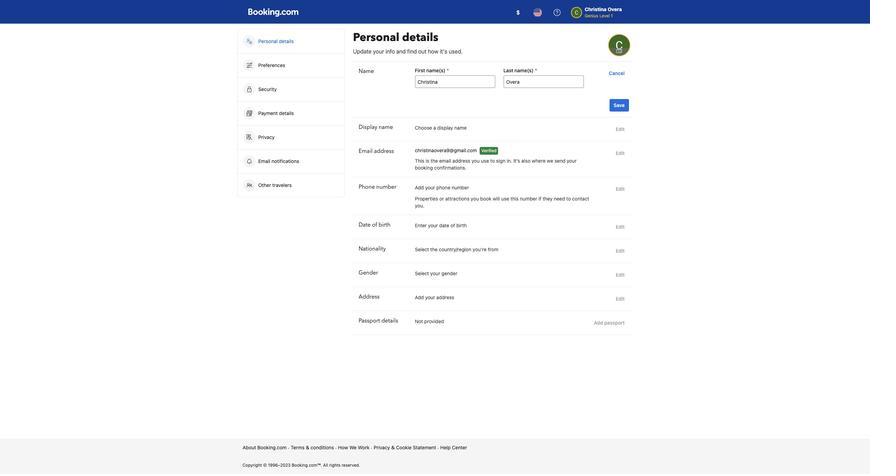Task type: describe. For each thing, give the bounding box(es) containing it.
help center
[[441, 445, 467, 450]]

add passport button
[[591, 317, 628, 329]]

will
[[493, 196, 500, 202]]

address
[[359, 293, 380, 301]]

attractions
[[446, 196, 470, 202]]

terms & conditions
[[291, 445, 334, 450]]

genius
[[585, 13, 599, 18]]

choose
[[415, 125, 432, 131]]

to inside this is the email address you use to sign in. it's also where we send your booking confirmations.
[[491, 158, 495, 164]]

cookie
[[396, 445, 412, 450]]

email for email notifications
[[258, 158, 270, 164]]

save button
[[610, 99, 629, 112]]

is
[[426, 158, 430, 164]]

& for privacy
[[392, 445, 395, 450]]

about booking.com
[[243, 445, 287, 450]]

work
[[358, 445, 370, 450]]

need
[[554, 196, 565, 202]]

how we work
[[338, 445, 370, 450]]

last
[[504, 67, 514, 73]]

privacy & cookie statement
[[374, 445, 436, 450]]

christina overa genius level 1
[[585, 6, 622, 18]]

other travelers link
[[238, 173, 345, 197]]

gender
[[442, 270, 458, 276]]

name(s) for first name(s)
[[427, 67, 446, 73]]

help center link
[[441, 444, 467, 451]]

passport details
[[359, 317, 398, 325]]

book
[[481, 196, 492, 202]]

edit for nationality
[[616, 248, 625, 254]]

if
[[539, 196, 542, 202]]

how
[[338, 445, 348, 450]]

email
[[440, 158, 451, 164]]

number inside properties or attractions you book will use this number if they need to contact you.
[[520, 196, 538, 202]]

edit button for phone number
[[613, 183, 628, 195]]

verified
[[482, 148, 497, 153]]

& for terms
[[306, 445, 310, 450]]

add for add your phone number
[[415, 185, 424, 190]]

how
[[428, 48, 439, 55]]

2 vertical spatial address
[[437, 294, 455, 300]]

phone
[[437, 185, 451, 190]]

properties or attractions you book will use this number if they need to contact you.
[[415, 196, 590, 209]]

notifications
[[272, 158, 299, 164]]

select for nationality
[[415, 246, 429, 252]]

center
[[452, 445, 467, 450]]

1 horizontal spatial of
[[451, 222, 455, 228]]

use for phone number
[[502, 196, 510, 202]]

level
[[600, 13, 610, 18]]

a
[[434, 125, 436, 131]]

select your gender
[[415, 270, 458, 276]]

display
[[359, 123, 378, 131]]

and
[[397, 48, 406, 55]]

conditions
[[311, 445, 334, 450]]

booking.com™.
[[292, 463, 322, 468]]

details for personal details
[[279, 38, 294, 44]]

edit button for display name
[[613, 123, 628, 136]]

security
[[258, 86, 277, 92]]

add passport
[[594, 320, 625, 326]]

you.
[[415, 203, 425, 209]]

1996–2023
[[268, 463, 291, 468]]

$
[[517, 9, 520, 16]]

0 horizontal spatial of
[[372, 221, 378, 229]]

christina
[[585, 6, 607, 12]]

personal details update your info and find out how it's used.
[[353, 30, 463, 55]]

about booking.com link
[[243, 444, 287, 451]]

out
[[419, 48, 427, 55]]

1 horizontal spatial birth
[[457, 222, 467, 228]]

the inside this is the email address you use to sign in. it's also where we send your booking confirmations.
[[431, 158, 438, 164]]

©
[[263, 463, 267, 468]]

first
[[415, 67, 425, 73]]

nationality
[[359, 245, 386, 253]]

this
[[415, 158, 425, 164]]

use for email address
[[481, 158, 489, 164]]

0 horizontal spatial name
[[379, 123, 393, 131]]

enter
[[415, 222, 427, 228]]

country/region
[[439, 246, 472, 252]]

passport
[[359, 317, 380, 325]]

you inside this is the email address you use to sign in. it's also where we send your booking confirmations.
[[472, 158, 480, 164]]

find
[[408, 48, 417, 55]]

how we work link
[[338, 444, 370, 451]]

edit for address
[[616, 296, 625, 302]]

email notifications link
[[238, 149, 345, 173]]

last name(s) *
[[504, 67, 538, 73]]

other travelers
[[258, 182, 292, 188]]

select the country/region you're from
[[415, 246, 499, 252]]

enter your date of birth
[[415, 222, 467, 228]]

info
[[386, 48, 395, 55]]

it's
[[514, 158, 520, 164]]

add your phone number
[[415, 185, 469, 190]]

edit button for address
[[613, 293, 628, 305]]

statement
[[413, 445, 436, 450]]

address inside this is the email address you use to sign in. it's also where we send your booking confirmations.
[[453, 158, 471, 164]]

or
[[440, 196, 444, 202]]

payment details link
[[238, 101, 345, 125]]

edit button for email address
[[613, 147, 628, 160]]

it's
[[440, 48, 448, 55]]



Task type: vqa. For each thing, say whether or not it's contained in the screenshot.
1996–2023 at the bottom of page
yes



Task type: locate. For each thing, give the bounding box(es) containing it.
you inside properties or attractions you book will use this number if they need to contact you.
[[471, 196, 479, 202]]

edit for phone number
[[616, 186, 625, 192]]

booking
[[415, 165, 433, 171]]

details for payment details
[[279, 110, 294, 116]]

date
[[440, 222, 450, 228]]

1
[[611, 13, 613, 18]]

4 edit from the top
[[616, 224, 625, 230]]

they
[[543, 196, 553, 202]]

1 name(s) from the left
[[427, 67, 446, 73]]

your left date
[[428, 222, 438, 228]]

personal up update
[[353, 30, 400, 45]]

terms
[[291, 445, 305, 450]]

6 edit button from the top
[[613, 269, 628, 281]]

edit button for gender
[[613, 269, 628, 281]]

name(s) right first
[[427, 67, 446, 73]]

& left cookie
[[392, 445, 395, 450]]

you left book
[[471, 196, 479, 202]]

address down display name
[[374, 147, 394, 155]]

address down gender
[[437, 294, 455, 300]]

use inside properties or attractions you book will use this number if they need to contact you.
[[502, 196, 510, 202]]

select
[[415, 246, 429, 252], [415, 270, 429, 276]]

edit
[[616, 126, 625, 132], [616, 150, 625, 156], [616, 186, 625, 192], [616, 224, 625, 230], [616, 248, 625, 254], [616, 272, 625, 278], [616, 296, 625, 302]]

sign
[[496, 158, 506, 164]]

privacy link
[[238, 125, 345, 149]]

1 horizontal spatial number
[[452, 185, 469, 190]]

details for personal details update your info and find out how it's used.
[[402, 30, 439, 45]]

1 * from the left
[[447, 67, 449, 73]]

confirmations.
[[435, 165, 467, 171]]

* down it's
[[447, 67, 449, 73]]

number left if
[[520, 196, 538, 202]]

email notifications
[[258, 158, 299, 164]]

0 horizontal spatial privacy
[[258, 134, 275, 140]]

reserved.
[[342, 463, 360, 468]]

copyright © 1996–2023 booking.com™. all rights reserved.
[[243, 463, 360, 468]]

1 select from the top
[[415, 246, 429, 252]]

& right terms
[[306, 445, 310, 450]]

your left "info"
[[373, 48, 384, 55]]

privacy for privacy
[[258, 134, 275, 140]]

name(s) right last
[[515, 67, 534, 73]]

your inside 'personal details update your info and find out how it's used.'
[[373, 48, 384, 55]]

your up properties
[[425, 185, 435, 190]]

edit for date of birth
[[616, 224, 625, 230]]

we
[[350, 445, 357, 450]]

1 horizontal spatial privacy
[[374, 445, 390, 450]]

2 edit from the top
[[616, 150, 625, 156]]

personal inside 'personal details update your info and find out how it's used.'
[[353, 30, 400, 45]]

0 horizontal spatial name(s)
[[427, 67, 446, 73]]

2 vertical spatial add
[[594, 320, 603, 326]]

your
[[373, 48, 384, 55], [567, 158, 577, 164], [425, 185, 435, 190], [428, 222, 438, 228], [431, 270, 441, 276], [425, 294, 435, 300]]

2 & from the left
[[392, 445, 395, 450]]

payment details
[[258, 110, 295, 116]]

3 edit button from the top
[[613, 183, 628, 195]]

privacy for privacy & cookie statement
[[374, 445, 390, 450]]

select up add your address
[[415, 270, 429, 276]]

personal
[[353, 30, 400, 45], [258, 38, 278, 44]]

0 horizontal spatial personal
[[258, 38, 278, 44]]

date
[[359, 221, 371, 229]]

2 horizontal spatial number
[[520, 196, 538, 202]]

add up 'not'
[[415, 294, 424, 300]]

1 & from the left
[[306, 445, 310, 450]]

email down display
[[359, 147, 373, 155]]

personal details link
[[238, 30, 345, 53]]

0 vertical spatial to
[[491, 158, 495, 164]]

3 edit from the top
[[616, 186, 625, 192]]

you left sign
[[472, 158, 480, 164]]

1 vertical spatial the
[[431, 246, 438, 252]]

privacy & cookie statement link
[[374, 444, 436, 451]]

your inside this is the email address you use to sign in. it's also where we send your booking confirmations.
[[567, 158, 577, 164]]

0 vertical spatial address
[[374, 147, 394, 155]]

use down "verified"
[[481, 158, 489, 164]]

*
[[447, 67, 449, 73], [535, 67, 538, 73]]

name
[[359, 67, 374, 75]]

preferences
[[258, 62, 285, 68]]

passport
[[605, 320, 625, 326]]

1 horizontal spatial &
[[392, 445, 395, 450]]

&
[[306, 445, 310, 450], [392, 445, 395, 450]]

properties
[[415, 196, 438, 202]]

other
[[258, 182, 271, 188]]

1 horizontal spatial email
[[359, 147, 373, 155]]

1 vertical spatial to
[[567, 196, 571, 202]]

about
[[243, 445, 256, 450]]

0 horizontal spatial *
[[447, 67, 449, 73]]

this is the email address you use to sign in. it's also where we send your booking confirmations.
[[415, 158, 577, 171]]

use right will
[[502, 196, 510, 202]]

your left gender
[[431, 270, 441, 276]]

7 edit button from the top
[[613, 293, 628, 305]]

the
[[431, 158, 438, 164], [431, 246, 438, 252]]

1 vertical spatial privacy
[[374, 445, 390, 450]]

your right send
[[567, 158, 577, 164]]

edit for display name
[[616, 126, 625, 132]]

1 vertical spatial email
[[258, 158, 270, 164]]

to right need
[[567, 196, 571, 202]]

email
[[359, 147, 373, 155], [258, 158, 270, 164]]

add for add your address
[[415, 294, 424, 300]]

terms & conditions link
[[291, 444, 334, 451]]

0 vertical spatial select
[[415, 246, 429, 252]]

select down enter
[[415, 246, 429, 252]]

add inside dropdown button
[[594, 320, 603, 326]]

details up preferences link
[[279, 38, 294, 44]]

number up attractions
[[452, 185, 469, 190]]

0 horizontal spatial birth
[[379, 221, 391, 229]]

4 edit button from the top
[[613, 221, 628, 233]]

display name
[[359, 123, 393, 131]]

1 edit button from the top
[[613, 123, 628, 136]]

0 vertical spatial email
[[359, 147, 373, 155]]

* right last
[[535, 67, 538, 73]]

1 vertical spatial select
[[415, 270, 429, 276]]

1 horizontal spatial name
[[455, 125, 467, 131]]

1 vertical spatial address
[[453, 158, 471, 164]]

send
[[555, 158, 566, 164]]

to left sign
[[491, 158, 495, 164]]

use inside this is the email address you use to sign in. it's also where we send your booking confirmations.
[[481, 158, 489, 164]]

2 edit button from the top
[[613, 147, 628, 160]]

from
[[488, 246, 499, 252]]

* for first name(s) *
[[447, 67, 449, 73]]

0 horizontal spatial email
[[258, 158, 270, 164]]

update
[[353, 48, 372, 55]]

number right phone
[[377, 183, 397, 191]]

preferences link
[[238, 54, 345, 77]]

details inside 'personal details update your info and find out how it's used.'
[[402, 30, 439, 45]]

we
[[547, 158, 554, 164]]

address up confirmations.
[[453, 158, 471, 164]]

cancel
[[609, 70, 625, 76]]

2 name(s) from the left
[[515, 67, 534, 73]]

0 vertical spatial use
[[481, 158, 489, 164]]

provided
[[425, 318, 444, 324]]

date of birth
[[359, 221, 391, 229]]

your for add your phone number
[[425, 185, 435, 190]]

to inside properties or attractions you book will use this number if they need to contact you.
[[567, 196, 571, 202]]

your for add your address
[[425, 294, 435, 300]]

privacy down payment
[[258, 134, 275, 140]]

name
[[379, 123, 393, 131], [455, 125, 467, 131]]

add your address
[[415, 294, 455, 300]]

where
[[532, 158, 546, 164]]

edit button for nationality
[[613, 245, 628, 257]]

name(s) for last name(s)
[[515, 67, 534, 73]]

email address
[[359, 147, 394, 155]]

contact
[[573, 196, 590, 202]]

1 horizontal spatial use
[[502, 196, 510, 202]]

personal details
[[258, 38, 294, 44]]

personal for personal details update your info and find out how it's used.
[[353, 30, 400, 45]]

rights
[[329, 463, 341, 468]]

2 * from the left
[[535, 67, 538, 73]]

personal for personal details
[[258, 38, 278, 44]]

0 horizontal spatial &
[[306, 445, 310, 450]]

edit for gender
[[616, 272, 625, 278]]

your up the not provided
[[425, 294, 435, 300]]

email for email address
[[359, 147, 373, 155]]

your for select your gender
[[431, 270, 441, 276]]

personal up preferences
[[258, 38, 278, 44]]

0 horizontal spatial number
[[377, 183, 397, 191]]

0 vertical spatial you
[[472, 158, 480, 164]]

details right passport
[[382, 317, 398, 325]]

add for add passport
[[594, 320, 603, 326]]

0 horizontal spatial to
[[491, 158, 495, 164]]

first name(s) *
[[415, 67, 449, 73]]

add left passport
[[594, 320, 603, 326]]

$ button
[[510, 4, 527, 21]]

help
[[441, 445, 451, 450]]

cancel button
[[607, 67, 628, 80]]

1 vertical spatial you
[[471, 196, 479, 202]]

choose a display name
[[415, 125, 467, 131]]

1 horizontal spatial name(s)
[[515, 67, 534, 73]]

1 horizontal spatial personal
[[353, 30, 400, 45]]

0 vertical spatial the
[[431, 158, 438, 164]]

1 edit from the top
[[616, 126, 625, 132]]

1 vertical spatial use
[[502, 196, 510, 202]]

5 edit from the top
[[616, 248, 625, 254]]

travelers
[[273, 182, 292, 188]]

privacy right work
[[374, 445, 390, 450]]

details
[[402, 30, 439, 45], [279, 38, 294, 44], [279, 110, 294, 116], [382, 317, 398, 325]]

0 horizontal spatial use
[[481, 158, 489, 164]]

details up out
[[402, 30, 439, 45]]

details right payment
[[279, 110, 294, 116]]

details for passport details
[[382, 317, 398, 325]]

add up properties
[[415, 185, 424, 190]]

the left country/region
[[431, 246, 438, 252]]

7 edit from the top
[[616, 296, 625, 302]]

add
[[415, 185, 424, 190], [415, 294, 424, 300], [594, 320, 603, 326]]

1 horizontal spatial to
[[567, 196, 571, 202]]

None field
[[415, 75, 495, 88], [504, 75, 584, 88], [415, 75, 495, 88], [504, 75, 584, 88]]

email left notifications at the top left
[[258, 158, 270, 164]]

select for gender
[[415, 270, 429, 276]]

privacy
[[258, 134, 275, 140], [374, 445, 390, 450]]

edit button for date of birth
[[613, 221, 628, 233]]

0 vertical spatial add
[[415, 185, 424, 190]]

0 vertical spatial privacy
[[258, 134, 275, 140]]

in.
[[507, 158, 512, 164]]

1 horizontal spatial *
[[535, 67, 538, 73]]

also
[[522, 158, 531, 164]]

you're
[[473, 246, 487, 252]]

edit for email address
[[616, 150, 625, 156]]

5 edit button from the top
[[613, 245, 628, 257]]

phone
[[359, 183, 375, 191]]

your for enter your date of birth
[[428, 222, 438, 228]]

1 vertical spatial add
[[415, 294, 424, 300]]

* for last name(s) *
[[535, 67, 538, 73]]

2 select from the top
[[415, 270, 429, 276]]

6 edit from the top
[[616, 272, 625, 278]]

not provided
[[415, 318, 444, 324]]

security link
[[238, 78, 345, 101]]

the right is
[[431, 158, 438, 164]]



